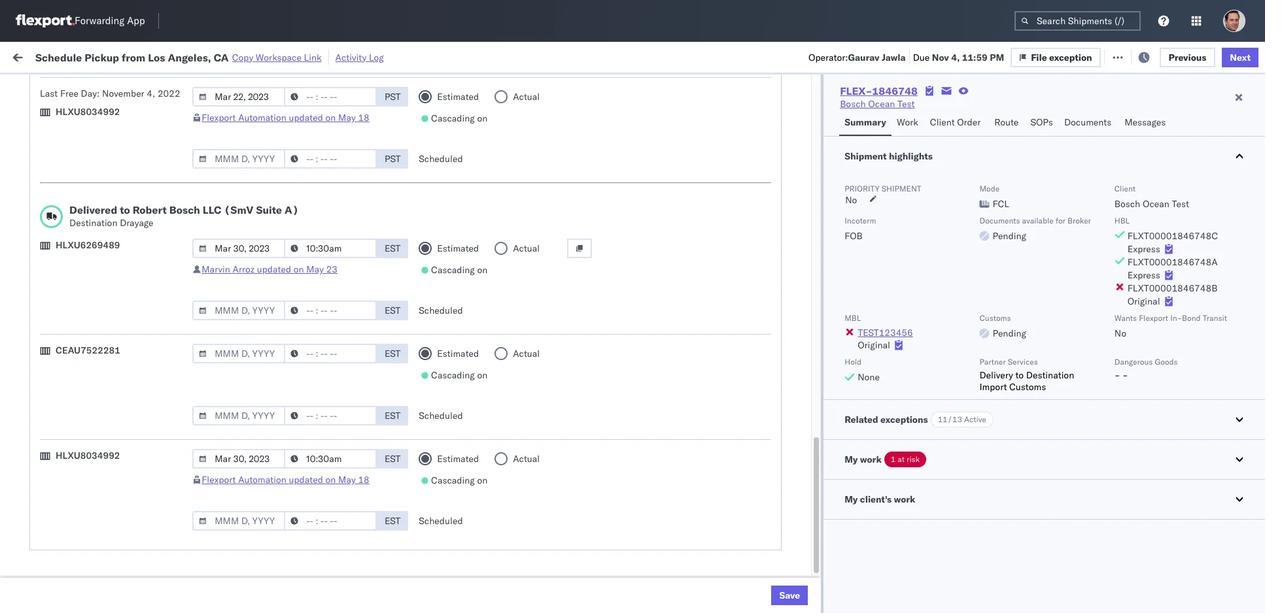 Task type: locate. For each thing, give the bounding box(es) containing it.
risk right 1 at the bottom of the page
[[907, 455, 920, 464]]

delivery inside button
[[66, 390, 99, 401]]

0 vertical spatial mmm d, yyyy text field
[[192, 301, 285, 321]]

1 vertical spatial express
[[1128, 270, 1160, 281]]

0 vertical spatial upload customs clearance documents link
[[30, 130, 193, 143]]

0 vertical spatial 8:30
[[223, 448, 243, 460]]

los down schedule pickup from rotterdam, netherlands button
[[123, 505, 138, 516]]

mmm d, yyyy text field up the 6:00 in the left of the page
[[192, 344, 285, 364]]

delivery for 'confirm delivery' button
[[66, 390, 99, 401]]

upload down workitem
[[30, 131, 60, 142]]

0 vertical spatial flex-2130384
[[767, 563, 834, 575]]

1 vertical spatial mmm d, yyyy text field
[[192, 406, 285, 426]]

test123456 down 'mbl'
[[858, 327, 913, 339]]

pst, right am
[[263, 390, 283, 402]]

delivery
[[71, 159, 105, 171], [71, 217, 105, 229], [71, 332, 105, 344], [980, 370, 1013, 381], [66, 390, 99, 401], [71, 447, 105, 459]]

1846748
[[872, 84, 918, 97], [795, 160, 834, 172], [795, 189, 834, 200], [795, 218, 834, 229], [795, 246, 834, 258], [795, 275, 834, 287]]

omkar savant up hbl
[[1122, 189, 1180, 200]]

2 upload customs clearance documents button from the top
[[30, 274, 193, 288]]

1 vertical spatial flexport automation updated on may 18
[[202, 474, 369, 486]]

3 2130387 from the top
[[795, 534, 834, 546]]

2 vertical spatial 11:59 pm pdt, nov 4, 2022
[[223, 246, 343, 258]]

3 clearance from the top
[[101, 533, 143, 545]]

3 -- : -- -- text field from the top
[[284, 406, 377, 426]]

1893174
[[795, 419, 834, 431]]

1 vertical spatial omkar
[[1122, 361, 1149, 373]]

flxt00001846748b
[[1128, 283, 1218, 294]]

1889466 for 11:59 pm pst, dec 13, 2022
[[795, 304, 834, 316]]

2 2130387 from the top
[[795, 477, 834, 488]]

ymluw236679313
[[948, 131, 1032, 143]]

2 scheduled from the top
[[419, 305, 463, 317]]

2 vertical spatial updated
[[289, 474, 323, 486]]

pdt, up 'suite' at the top left of the page
[[268, 160, 288, 172]]

1 vertical spatial 24,
[[307, 505, 321, 517]]

dec
[[290, 304, 307, 316], [290, 333, 307, 344], [284, 361, 301, 373], [285, 390, 302, 402]]

shipment
[[882, 184, 921, 194]]

express
[[1128, 243, 1160, 255], [1128, 270, 1160, 281]]

2130384
[[795, 563, 834, 575], [795, 592, 834, 603]]

mbl/mawb numbers
[[948, 107, 1027, 116]]

workitem
[[14, 107, 49, 116]]

2 vertical spatial pdt,
[[268, 246, 288, 258]]

1 horizontal spatial for
[[1056, 216, 1066, 226]]

abcdefg78456546
[[948, 304, 1035, 316], [948, 333, 1035, 344], [948, 361, 1035, 373], [948, 390, 1035, 402]]

flexport automation updated on may 18 for pst
[[202, 112, 369, 124]]

pickup up netherlands
[[71, 469, 99, 481]]

0 vertical spatial 23,
[[304, 361, 318, 373]]

jawla up the 'flxt00001846748c'
[[1153, 218, 1176, 229]]

delivery up schedule pickup from rotterdam, netherlands
[[71, 447, 105, 459]]

schedule delivery appointment link for 4th schedule delivery appointment "button" from the bottom of the page
[[30, 159, 161, 172]]

1 vertical spatial to
[[1016, 370, 1024, 381]]

1 vertical spatial gaurav
[[1122, 131, 1151, 143]]

actual
[[513, 91, 540, 103], [513, 243, 540, 254], [513, 348, 540, 360], [513, 453, 540, 465]]

mmm d, yyyy text field down the copy
[[192, 87, 285, 107]]

1 pdt, from the top
[[268, 160, 288, 172]]

choi
[[1162, 448, 1182, 460]]

confirm for confirm delivery
[[30, 390, 64, 401]]

lhuu7894563, for confirm delivery
[[857, 390, 925, 402]]

mbl/mawb numbers button
[[941, 104, 1102, 117]]

0 vertical spatial flex-2130387
[[767, 448, 834, 460]]

2 ceau7522281, hlxu6269489, hlxu8034992 from the top
[[857, 188, 1060, 200]]

client inside button
[[930, 116, 955, 128]]

los down "ceau7522281"
[[118, 361, 133, 373]]

4 schedule delivery appointment from the top
[[30, 447, 161, 459]]

los up confirm pickup from los angeles, ca
[[123, 303, 138, 315]]

lhuu7894563, for schedule pickup from los angeles, ca
[[857, 304, 925, 315]]

los up rotterdam,
[[123, 418, 138, 430]]

1 ceau7522281, from the top
[[857, 160, 924, 171]]

3 ocean fcl from the top
[[425, 275, 471, 287]]

hlxu8034992 left broker
[[996, 217, 1060, 229]]

1 vertical spatial updated
[[257, 264, 291, 275]]

0 horizontal spatial import
[[111, 51, 141, 62]]

0 vertical spatial import
[[111, 51, 141, 62]]

omkar for lhuu7894563, uetu5238478
[[1122, 361, 1149, 373]]

upload down netherlands
[[30, 533, 60, 545]]

jan up 11:59 pm pst, jan 24, 2023
[[284, 477, 299, 488]]

customs inside partner services delivery to destination import customs
[[1009, 381, 1046, 393]]

1 vertical spatial automation
[[238, 474, 286, 486]]

2 flexport automation updated on may 18 button from the top
[[202, 474, 369, 486]]

pickup inside schedule pickup from rotterdam, netherlands
[[71, 469, 99, 481]]

deadline button
[[217, 104, 357, 117]]

11:59
[[962, 51, 988, 63], [223, 160, 249, 172], [223, 218, 249, 229], [223, 246, 249, 258], [223, 304, 249, 316], [223, 333, 249, 344], [223, 419, 249, 431], [223, 505, 249, 517]]

schedule pickup from los angeles, ca for 11:59 pm pst, dec 13, 2022
[[30, 303, 191, 315]]

11:59 down "11:00" at the top left
[[223, 304, 249, 316]]

hlxu8034992 up schedule pickup from rotterdam, netherlands
[[56, 450, 120, 462]]

8:30 pm pst, jan 23, 2023 up 11:59 pm pst, jan 24, 2023
[[223, 477, 340, 488]]

2 vertical spatial ceau7522281,
[[857, 217, 924, 229]]

1 vertical spatial no
[[845, 194, 857, 206]]

ca for 11:59 pm pst, jan 24, 2023
[[179, 505, 191, 516]]

ceau7522281, up priority shipment at the top right
[[857, 160, 924, 171]]

wants flexport in-bond transit no
[[1114, 313, 1227, 340]]

3 cascading from the top
[[431, 370, 475, 381]]

8:30 pm pst, jan 23, 2023 for schedule delivery appointment
[[223, 448, 340, 460]]

schedule pickup from los angeles, ca button down drayage
[[30, 245, 191, 259]]

jan down "11:59 pm pst, jan 12, 2023" on the left
[[284, 448, 299, 460]]

12,
[[307, 419, 321, 431]]

for left the work, in the left of the page
[[126, 81, 136, 91]]

los for 11:59 pm pst, dec 13, 2022
[[123, 303, 138, 315]]

3 scheduled from the top
[[419, 410, 463, 422]]

flex-1846748
[[840, 84, 918, 97], [767, 160, 834, 172], [767, 189, 834, 200], [767, 218, 834, 229], [767, 246, 834, 258], [767, 275, 834, 287]]

pm up 'suite' at the top left of the page
[[251, 160, 265, 172]]

my down 'related'
[[845, 454, 858, 466]]

bosch ocean test link
[[840, 97, 915, 111]]

1 vertical spatial 11:59 pm pdt, nov 4, 2022
[[223, 218, 343, 229]]

dec for confirm delivery
[[285, 390, 302, 402]]

1 vertical spatial account
[[674, 592, 708, 603]]

187
[[301, 51, 318, 62]]

2023 right 12,
[[323, 419, 346, 431]]

delivery down delivered
[[71, 217, 105, 229]]

5 schedule pickup from los angeles, ca button from the top
[[30, 504, 191, 518]]

4 1889466 from the top
[[795, 390, 834, 402]]

2 flexport automation updated on may 18 from the top
[[202, 474, 369, 486]]

2 schedule pickup from los angeles, ca button from the top
[[30, 245, 191, 259]]

dec for schedule pickup from los angeles, ca
[[290, 304, 307, 316]]

pdt, up marvin arroz updated on may 23 button
[[268, 246, 288, 258]]

2023 for maeu9736123
[[323, 419, 346, 431]]

jawla
[[882, 51, 906, 63], [1153, 131, 1176, 143], [1153, 218, 1176, 229]]

1 1889466 from the top
[[795, 304, 834, 316]]

3 estimated from the top
[[437, 348, 479, 360]]

Search Work text field
[[825, 47, 967, 66]]

23, down 12,
[[301, 448, 315, 460]]

client left order
[[930, 116, 955, 128]]

mmm d, yyyy text field down deadline
[[192, 149, 285, 169]]

schedule delivery appointment button up 'hlxu6269489'
[[30, 216, 161, 231]]

pickup
[[85, 51, 119, 64], [71, 188, 99, 200], [71, 246, 99, 257], [71, 303, 99, 315], [66, 361, 94, 373], [71, 418, 99, 430], [71, 469, 99, 481], [71, 505, 99, 516]]

1 vertical spatial ceau7522281, hlxu6269489, hlxu8034992
[[857, 188, 1060, 200]]

upload customs clearance documents link down 'workitem' button
[[30, 130, 193, 143]]

1 vertical spatial 2130387
[[795, 477, 834, 488]]

from inside schedule pickup from rotterdam, netherlands
[[102, 469, 121, 481]]

2 savant from the top
[[1152, 361, 1180, 373]]

3 actual from the top
[[513, 348, 540, 360]]

0 vertical spatial flexport automation updated on may 18 button
[[202, 112, 369, 124]]

forwarding app link
[[16, 14, 145, 27]]

ceau7522281, for omkar
[[857, 188, 924, 200]]

flex-1889466 for 11:59 pm pst, dec 13, 2022
[[767, 304, 834, 316]]

1 pending from the top
[[993, 230, 1026, 242]]

pm down 11:00 pm pst, nov 8, 2022
[[251, 304, 265, 316]]

2 pst from the top
[[385, 153, 401, 165]]

1 vertical spatial lagerfeld
[[738, 592, 777, 603]]

8:30 for schedule pickup from rotterdam, netherlands
[[223, 477, 243, 488]]

4 schedule pickup from los angeles, ca button from the top
[[30, 418, 191, 432]]

numbers left sops
[[995, 107, 1027, 116]]

11/13
[[938, 415, 962, 425]]

delivery for first schedule delivery appointment "button" from the bottom of the page
[[71, 447, 105, 459]]

angeles, for 11:59 pm pdt, nov 4, 2022
[[140, 246, 176, 257]]

resize handle column header
[[200, 101, 215, 614], [354, 101, 370, 614], [403, 101, 419, 614], [494, 101, 509, 614], [584, 101, 600, 614], [723, 101, 739, 614], [835, 101, 850, 614], [925, 101, 941, 614], [1099, 101, 1115, 614], [1190, 101, 1206, 614], [1232, 101, 1247, 614]]

marvin arroz updated on may 23 button
[[202, 264, 338, 275]]

upload
[[30, 131, 60, 142], [30, 274, 60, 286], [30, 533, 60, 545]]

pst, up 8:30 pm pst, jan 28, 2023
[[268, 505, 288, 517]]

angeles, inside confirm pickup from los angeles, ca link
[[135, 361, 171, 373]]

gaurav for caiu7969337
[[1122, 131, 1151, 143]]

mbl
[[845, 313, 861, 323]]

13, for schedule delivery appointment
[[309, 333, 324, 344]]

-
[[1114, 370, 1120, 381], [1123, 370, 1128, 381], [710, 448, 716, 460], [1184, 448, 1190, 460], [948, 505, 953, 517], [953, 505, 959, 517], [710, 592, 716, 603]]

MMM D, YYYY text field
[[192, 301, 285, 321], [192, 406, 285, 426], [192, 449, 285, 469]]

2 schedule delivery appointment link from the top
[[30, 216, 161, 229]]

1 vertical spatial destination
[[1026, 370, 1074, 381]]

pm right 4:00 at bottom
[[245, 361, 260, 373]]

pst, for schedule pickup from los angeles, ca button corresponding to 11:59 pm pst, jan 24, 2023
[[268, 505, 288, 517]]

10 ocean fcl from the top
[[425, 505, 471, 517]]

flex-1846748 link
[[840, 84, 918, 97]]

upload customs clearance documents link down schedule pickup from rotterdam, netherlands button
[[30, 533, 193, 546]]

-- : -- -- text field for hlxu6269489
[[284, 301, 377, 321]]

work button
[[892, 111, 925, 136]]

hold
[[845, 357, 862, 367]]

test inside client bosch ocean test incoterm fob
[[1172, 198, 1189, 210]]

updated
[[289, 112, 323, 124], [257, 264, 291, 275], [289, 474, 323, 486]]

2022 for 4th schedule delivery appointment "button" from the bottom of the page's 'schedule delivery appointment' link
[[321, 160, 343, 172]]

8 ocean fcl from the top
[[425, 448, 471, 460]]

2 vertical spatial flex-2130387
[[767, 534, 834, 546]]

delivery up "ceau7522281"
[[71, 332, 105, 344]]

1 schedule delivery appointment link from the top
[[30, 159, 161, 172]]

destination
[[69, 217, 117, 229], [1026, 370, 1074, 381]]

day:
[[81, 88, 100, 99]]

documents inside documents button
[[1064, 116, 1112, 128]]

4 cascading on from the top
[[431, 475, 488, 487]]

2 vertical spatial hlxu6269489,
[[927, 217, 993, 229]]

import down partner
[[980, 381, 1007, 393]]

1 vertical spatial clearance
[[101, 274, 143, 286]]

delivery down partner
[[980, 370, 1013, 381]]

2 horizontal spatial work
[[894, 494, 915, 506]]

1 automation from the top
[[238, 112, 286, 124]]

lagerfeld
[[738, 448, 777, 460], [738, 592, 777, 603]]

updated for hlxu6269489
[[257, 264, 291, 275]]

integration test account - karl lagerfeld
[[606, 448, 777, 460], [606, 592, 777, 603]]

gaurav jawla up the 'flxt00001846748c'
[[1122, 218, 1176, 229]]

4 lhuu7894563, from the top
[[857, 390, 925, 402]]

flexport automation updated on may 18 button down 'snoozed'
[[202, 112, 369, 124]]

schedule delivery appointment up delivered
[[30, 159, 161, 171]]

1 vertical spatial my work
[[845, 454, 882, 466]]

appointment up confirm pickup from los angeles, ca link
[[107, 332, 161, 344]]

1 horizontal spatial work
[[860, 454, 882, 466]]

pst, for schedule pickup from rotterdam, netherlands button
[[262, 477, 282, 488]]

lhuu7894563, down 'mbl'
[[857, 332, 925, 344]]

pickup inside confirm pickup from los angeles, ca link
[[66, 361, 94, 373]]

0 vertical spatial omkar
[[1122, 189, 1149, 200]]

pm for schedule pickup from los angeles, ca button associated with 11:59 pm pst, jan 12, 2023
[[251, 419, 265, 431]]

flexport inside wants flexport in-bond transit no
[[1139, 313, 1168, 323]]

0 vertical spatial work
[[37, 47, 71, 66]]

pm for 3rd schedule delivery appointment "button" from the top
[[251, 333, 265, 344]]

0 horizontal spatial at
[[261, 51, 269, 62]]

last
[[40, 88, 58, 99]]

11:59 pm pst, jan 12, 2023
[[223, 419, 346, 431]]

1 vertical spatial at
[[898, 455, 905, 464]]

pickup up "ceau7522281"
[[71, 303, 99, 315]]

1 vertical spatial 8:30
[[223, 477, 243, 488]]

schedule pickup from los angeles, ca down schedule pickup from rotterdam, netherlands button
[[30, 505, 191, 516]]

pickup for 11:59 pm pst, jan 24, 2023
[[71, 505, 99, 516]]

2 gaurav jawla from the top
[[1122, 218, 1176, 229]]

pst,
[[268, 275, 288, 287], [268, 304, 288, 316], [268, 333, 288, 344], [262, 361, 282, 373], [263, 390, 283, 402], [268, 419, 288, 431], [262, 448, 282, 460], [262, 477, 282, 488], [268, 505, 288, 517], [262, 534, 282, 546]]

my
[[13, 47, 34, 66], [845, 454, 858, 466], [845, 494, 858, 506]]

schedule delivery appointment button up confirm pickup from los angeles, ca link
[[30, 331, 161, 346]]

2022 for 'schedule delivery appointment' link corresponding to 3rd schedule delivery appointment "button" from the top
[[326, 333, 349, 344]]

exception
[[1060, 51, 1102, 62], [1049, 51, 1092, 63]]

2 8:30 from the top
[[223, 477, 243, 488]]

1 horizontal spatial import
[[980, 381, 1007, 393]]

0 vertical spatial integration
[[606, 448, 651, 460]]

0 vertical spatial my
[[13, 47, 34, 66]]

1 vertical spatial confirm
[[30, 390, 64, 401]]

abcdefg78456546 for schedule pickup from los angeles, ca
[[948, 304, 1035, 316]]

jawla left due
[[882, 51, 906, 63]]

origin
[[1212, 448, 1237, 460]]

jan up 28,
[[290, 505, 305, 517]]

schedule pickup from los angeles, ca for 11:59 pm pst, jan 12, 2023
[[30, 418, 191, 430]]

pst for -- : -- -- text box corresponding to fourth mmm d, yyyy text field from the bottom of the page
[[385, 153, 401, 165]]

11:59 pm pdt, nov 4, 2022 up a)
[[223, 160, 343, 172]]

1 gaurav jawla from the top
[[1122, 131, 1176, 143]]

1 11:59 pm pst, dec 13, 2022 from the top
[[223, 304, 349, 316]]

schedule inside schedule pickup from rotterdam, netherlands
[[30, 469, 69, 481]]

2 vertical spatial clearance
[[101, 533, 143, 545]]

hlxu6269489
[[56, 239, 120, 251]]

schedule delivery appointment
[[30, 159, 161, 171], [30, 217, 161, 229], [30, 332, 161, 344], [30, 447, 161, 459]]

pst, for first schedule delivery appointment "button" from the bottom of the page
[[262, 448, 282, 460]]

4 lhuu7894563, uetu5238478 from the top
[[857, 390, 991, 402]]

0 vertical spatial original
[[1128, 296, 1160, 307]]

numbers inside the mbl/mawb numbers button
[[995, 107, 1027, 116]]

3 appointment from the top
[[107, 332, 161, 344]]

3 ceau7522281, hlxu6269489, hlxu8034992 from the top
[[857, 217, 1060, 229]]

messages
[[1125, 116, 1166, 128]]

1 appointment from the top
[[107, 159, 161, 171]]

estimated for hlxu6269489
[[437, 243, 479, 254]]

0 vertical spatial upload customs clearance documents
[[30, 131, 193, 142]]

-- : -- -- text field
[[284, 301, 377, 321], [284, 344, 377, 364], [284, 406, 377, 426], [284, 512, 377, 531]]

2 schedule pickup from los angeles, ca from the top
[[30, 246, 191, 257]]

-- : -- -- text field up a)
[[284, 149, 377, 169]]

:
[[304, 81, 306, 91]]

pst
[[385, 91, 401, 103], [385, 153, 401, 165]]

-- : -- -- text field
[[284, 87, 377, 107], [284, 149, 377, 169], [284, 239, 377, 258], [284, 449, 377, 469]]

to down services
[[1016, 370, 1024, 381]]

pst, for 3rd schedule delivery appointment "button" from the top
[[268, 333, 288, 344]]

import inside button
[[111, 51, 141, 62]]

0 horizontal spatial work
[[143, 51, 166, 62]]

0 vertical spatial hlxu6269489,
[[927, 160, 993, 171]]

1 flexport automation updated on may 18 button from the top
[[202, 112, 369, 124]]

numbers down 'container'
[[857, 112, 889, 122]]

24, for 2022
[[304, 390, 319, 402]]

upload customs clearance documents button down 'workitem' button
[[30, 130, 193, 144]]

at right 778
[[261, 51, 269, 62]]

pm up 'marvin arroz updated on may 23'
[[251, 246, 265, 258]]

0 vertical spatial omkar savant
[[1122, 189, 1180, 200]]

0 vertical spatial pst
[[385, 91, 401, 103]]

0 vertical spatial test123456
[[948, 189, 1003, 200]]

hlxu6269489,
[[927, 160, 993, 171], [927, 188, 993, 200], [927, 217, 993, 229]]

ca for 11:59 pm pst, dec 13, 2022
[[179, 303, 191, 315]]

flex-1846748 button
[[746, 157, 837, 175], [746, 157, 837, 175], [746, 185, 837, 204], [746, 185, 837, 204], [746, 214, 837, 233], [746, 214, 837, 233], [746, 243, 837, 261], [746, 243, 837, 261], [746, 272, 837, 290], [746, 272, 837, 290]]

pending
[[993, 230, 1026, 242], [993, 328, 1026, 340]]

0 horizontal spatial client
[[930, 116, 955, 128]]

schedule pickup from los angeles, ca link up "ceau7522281"
[[30, 303, 191, 316]]

ocean inside client bosch ocean test incoterm fob
[[1143, 198, 1170, 210]]

0 vertical spatial integration test account - karl lagerfeld
[[606, 448, 777, 460]]

ca
[[214, 51, 229, 64], [179, 188, 191, 200], [179, 246, 191, 257], [179, 303, 191, 315], [173, 361, 186, 373], [179, 418, 191, 430], [179, 505, 191, 516]]

express for flxt00001846748c
[[1128, 243, 1160, 255]]

import
[[111, 51, 141, 62], [980, 381, 1007, 393]]

3 lhuu7894563, uetu5238478 from the top
[[857, 361, 991, 373]]

automation for pst
[[238, 112, 286, 124]]

1 vertical spatial savant
[[1152, 361, 1180, 373]]

-- : -- -- text field down "6:00 am pst, dec 24, 2022"
[[284, 406, 377, 426]]

0 horizontal spatial destination
[[69, 217, 117, 229]]

0 horizontal spatial work
[[37, 47, 71, 66]]

11:59 pm pst, jan 24, 2023
[[223, 505, 346, 517]]

1 horizontal spatial numbers
[[995, 107, 1027, 116]]

0 vertical spatial gvcu5265864
[[857, 447, 921, 459]]

client up hbl
[[1114, 184, 1136, 194]]

0 vertical spatial lagerfeld
[[738, 448, 777, 460]]

2 hlxu6269489, from the top
[[927, 188, 993, 200]]

flexport automation updated on may 18 for est
[[202, 474, 369, 486]]

1 vertical spatial 18
[[358, 474, 369, 486]]

scheduled
[[419, 153, 463, 165], [419, 305, 463, 317], [419, 410, 463, 422], [419, 515, 463, 527]]

upload customs clearance documents link
[[30, 130, 193, 143], [30, 274, 193, 287], [30, 533, 193, 546]]

2022 for first 'upload customs clearance documents' button from the bottom of the page upload customs clearance documents link
[[320, 275, 343, 287]]

my client's work button
[[824, 480, 1265, 519]]

4 abcdefg78456546 from the top
[[948, 390, 1035, 402]]

11:59 for 3rd schedule delivery appointment "button" from the top
[[223, 333, 249, 344]]

schedule pickup from los angeles, ca link down drayage
[[30, 245, 191, 258]]

2 flex-2130384 from the top
[[767, 592, 834, 603]]

1 vertical spatial pdt,
[[268, 218, 288, 229]]

8:30 for schedule delivery appointment
[[223, 448, 243, 460]]

pickup for 8:30 pm pst, jan 23, 2023
[[71, 469, 99, 481]]

2 confirm from the top
[[30, 390, 64, 401]]

updated right arroz
[[257, 264, 291, 275]]

0 vertical spatial ceau7522281,
[[857, 160, 924, 171]]

container numbers
[[857, 101, 892, 122]]

schedule pickup from los angeles, ca button up "ceau7522281"
[[30, 303, 191, 317]]

lhuu7894563, for schedule delivery appointment
[[857, 332, 925, 344]]

progress
[[205, 81, 238, 91]]

2 vertical spatial flexport
[[202, 474, 236, 486]]

24, up 12,
[[304, 390, 319, 402]]

1 vertical spatial 11:59 pm pst, dec 13, 2022
[[223, 333, 349, 344]]

operator
[[1122, 107, 1153, 116]]

pst down snooze
[[385, 153, 401, 165]]

1 upload customs clearance documents link from the top
[[30, 130, 193, 143]]

summary button
[[839, 111, 892, 136]]

due nov 4, 11:59 pm
[[913, 51, 1004, 63]]

a)
[[285, 203, 299, 217]]

test123456 left 'available'
[[948, 218, 1003, 229]]

2 8:30 pm pst, jan 23, 2023 from the top
[[223, 477, 340, 488]]

4,
[[951, 51, 960, 63], [147, 88, 155, 99], [310, 160, 318, 172], [310, 218, 318, 229], [310, 246, 318, 258]]

1 2130387 from the top
[[795, 448, 834, 460]]

4 ocean fcl from the top
[[425, 304, 471, 316]]

11:59 up 4:00 at bottom
[[223, 333, 249, 344]]

savant for lhuu7894563, uetu5238478
[[1152, 361, 1180, 373]]

file exception button
[[1021, 47, 1111, 66], [1021, 47, 1111, 66], [1011, 47, 1101, 67], [1011, 47, 1101, 67]]

pst, left 8,
[[268, 275, 288, 287]]

schedule pickup from los angeles, ca link down 'confirm delivery' button
[[30, 418, 191, 431]]

1 vertical spatial may
[[306, 264, 324, 275]]

mode right snooze
[[425, 107, 445, 116]]

pdt, for 3rd schedule delivery appointment "button" from the bottom of the page
[[268, 218, 288, 229]]

-- : -- -- text field down 8,
[[284, 301, 377, 321]]

1 flexport automation updated on may 18 from the top
[[202, 112, 369, 124]]

ceau7522281, down priority shipment at the top right
[[857, 217, 924, 229]]

1 vertical spatial work
[[897, 116, 918, 128]]

1 vertical spatial upload customs clearance documents link
[[30, 274, 193, 287]]

previous
[[1169, 51, 1206, 63]]

pm up 4:00 pm pst, dec 23, 2022
[[251, 333, 265, 344]]

0 vertical spatial mode
[[425, 107, 445, 116]]

schedule
[[35, 51, 82, 64], [30, 159, 69, 171], [30, 188, 69, 200], [30, 217, 69, 229], [30, 246, 69, 257], [30, 303, 69, 315], [30, 332, 69, 344], [30, 418, 69, 430], [30, 447, 69, 459], [30, 469, 69, 481], [30, 505, 69, 516]]

11:59 up 8:30 pm pst, jan 28, 2023
[[223, 505, 249, 517]]

uetu5238478 for schedule pickup from los angeles, ca
[[927, 304, 991, 315]]

flexport automation updated on may 18 button
[[202, 112, 369, 124], [202, 474, 369, 486]]

forwarding app
[[75, 15, 145, 27]]

8,
[[309, 275, 318, 287]]

actual for ceau7522281
[[513, 348, 540, 360]]

pst, for schedule pickup from los angeles, ca button associated with 11:59 pm pst, jan 12, 2023
[[268, 419, 288, 431]]

for for ready
[[126, 81, 136, 91]]

0 vertical spatial for
[[126, 81, 136, 91]]

4 mmm d, yyyy text field from the top
[[192, 344, 285, 364]]

lhuu7894563,
[[857, 304, 925, 315], [857, 332, 925, 344], [857, 361, 925, 373], [857, 390, 925, 402]]

route button
[[989, 111, 1025, 136]]

2 1889466 from the top
[[795, 333, 834, 344]]

2022 for 'schedule delivery appointment' link associated with 3rd schedule delivery appointment "button" from the bottom of the page
[[321, 218, 343, 229]]

gaurav jawla
[[1122, 131, 1176, 143], [1122, 218, 1176, 229]]

risk for 778 at risk
[[271, 51, 286, 62]]

2 abcdefg78456546 from the top
[[948, 333, 1035, 344]]

numbers inside container numbers
[[857, 112, 889, 122]]

schedule pickup from los angeles, ca copy workspace link
[[35, 51, 322, 64]]

operator: gaurav jawla
[[809, 51, 906, 63]]

client for order
[[930, 116, 955, 128]]

11/13 active
[[938, 415, 986, 425]]

11:59 pm pdt, nov 4, 2022 up marvin arroz updated on may 23 button
[[223, 246, 343, 258]]

1 vertical spatial flex-2130387
[[767, 477, 834, 488]]

3 schedule pickup from los angeles, ca from the top
[[30, 303, 191, 315]]

ca for 4:00 pm pst, dec 23, 2022
[[173, 361, 186, 373]]

11:59 pm pst, dec 13, 2022 up 4:00 pm pst, dec 23, 2022
[[223, 333, 349, 344]]

1 vertical spatial flexport
[[1139, 313, 1168, 323]]

0 vertical spatial 24,
[[304, 390, 319, 402]]

import work
[[111, 51, 166, 62]]

client inside client bosch ocean test incoterm fob
[[1114, 184, 1136, 194]]

5 resize handle column header from the left
[[584, 101, 600, 614]]

0 vertical spatial pdt,
[[268, 160, 288, 172]]

1 vertical spatial 13,
[[309, 333, 324, 344]]

jan for --
[[290, 505, 305, 517]]

0 vertical spatial account
[[674, 448, 708, 460]]

1 vertical spatial ceau7522281,
[[857, 188, 924, 200]]

pst, up 11:59 pm pst, jan 24, 2023
[[262, 477, 282, 488]]

by:
[[47, 80, 60, 92]]

appointment for 3rd schedule delivery appointment "button" from the bottom of the page
[[107, 217, 161, 229]]

6 est from the top
[[385, 515, 401, 527]]

1 horizontal spatial no
[[845, 194, 857, 206]]

los down drayage
[[123, 246, 138, 257]]

1 flex-2130387 from the top
[[767, 448, 834, 460]]

upload customs clearance documents down 'workitem' button
[[30, 131, 193, 142]]

3 cascading on from the top
[[431, 370, 488, 381]]

destination inside the delivered to robert bosch llc (smv suite a) destination drayage
[[69, 217, 117, 229]]

1 vertical spatial for
[[1056, 216, 1066, 226]]

confirm up the confirm delivery link at the left bottom of page
[[30, 361, 64, 373]]

status
[[72, 81, 95, 91]]

destination inside partner services delivery to destination import customs
[[1026, 370, 1074, 381]]

file
[[1041, 51, 1057, 62], [1031, 51, 1047, 63]]

account
[[674, 448, 708, 460], [674, 592, 708, 603]]

0 vertical spatial 18
[[358, 112, 369, 124]]

1 vertical spatial import
[[980, 381, 1007, 393]]

0 vertical spatial clearance
[[101, 131, 143, 142]]

appointment
[[107, 159, 161, 171], [107, 217, 161, 229], [107, 332, 161, 344], [107, 447, 161, 459]]

MMM D, YYYY text field
[[192, 87, 285, 107], [192, 149, 285, 169], [192, 239, 285, 258], [192, 344, 285, 364], [192, 512, 285, 531]]

schedule pickup from los angeles, ca
[[30, 188, 191, 200], [30, 246, 191, 257], [30, 303, 191, 315], [30, 418, 191, 430], [30, 505, 191, 516]]

lagerfeld left save
[[738, 592, 777, 603]]

updated up 11:59 pm pst, jan 24, 2023
[[289, 474, 323, 486]]

1 13, from the top
[[309, 304, 324, 316]]

upload customs clearance documents link for first 'upload customs clearance documents' button
[[30, 130, 193, 143]]

cascading
[[431, 113, 475, 124], [431, 264, 475, 276], [431, 370, 475, 381], [431, 475, 475, 487]]

clearance down 'workitem' button
[[101, 131, 143, 142]]

my work left 1 at the bottom of the page
[[845, 454, 882, 466]]

4 -- : -- -- text field from the top
[[284, 449, 377, 469]]

1 vertical spatial pending
[[993, 328, 1026, 340]]

2 clearance from the top
[[101, 274, 143, 286]]

delivery inside partner services delivery to destination import customs
[[980, 370, 1013, 381]]

4 scheduled from the top
[[419, 515, 463, 527]]

2 lhuu7894563, uetu5238478 from the top
[[857, 332, 991, 344]]

11:59 for 4th schedule delivery appointment "button" from the bottom of the page
[[223, 160, 249, 172]]

1 vertical spatial work
[[860, 454, 882, 466]]

1 horizontal spatial work
[[897, 116, 918, 128]]

(smv
[[224, 203, 253, 217]]

2 vertical spatial 2130387
[[795, 534, 834, 546]]

omkar left goods
[[1122, 361, 1149, 373]]

0 vertical spatial destination
[[69, 217, 117, 229]]

free
[[60, 88, 78, 99]]

1 omkar savant from the top
[[1122, 189, 1180, 200]]

1 vertical spatial 8:30 pm pst, jan 23, 2023
[[223, 477, 340, 488]]

savant down wants flexport in-bond transit no
[[1152, 361, 1180, 373]]

4 estimated from the top
[[437, 453, 479, 465]]

related
[[845, 414, 878, 426]]

pm for 4th schedule delivery appointment "button" from the bottom of the page
[[251, 160, 265, 172]]

2 automation from the top
[[238, 474, 286, 486]]

1 vertical spatial omkar savant
[[1122, 361, 1180, 373]]

5 schedule pickup from los angeles, ca link from the top
[[30, 504, 191, 517]]

test
[[897, 98, 915, 110], [1172, 198, 1189, 210], [573, 246, 591, 258], [573, 333, 591, 344], [664, 333, 681, 344], [573, 361, 591, 373], [654, 448, 671, 460], [1192, 448, 1209, 460], [654, 592, 671, 603]]

upload customs clearance documents for first 'upload customs clearance documents' button from the bottom of the page
[[30, 274, 193, 286]]

ocean fcl for schedule pickup from rotterdam, netherlands button
[[425, 477, 471, 488]]

3 flex-2130387 from the top
[[767, 534, 834, 546]]

bosch inside client bosch ocean test incoterm fob
[[1114, 198, 1140, 210]]

1 vertical spatial integration test account - karl lagerfeld
[[606, 592, 777, 603]]

0 vertical spatial karl
[[718, 448, 735, 460]]

express up flxt00001846748b
[[1128, 270, 1160, 281]]

2 flex-2130387 from the top
[[767, 477, 834, 488]]

0 vertical spatial 13,
[[309, 304, 324, 316]]

pst, down 11:00 pm pst, nov 8, 2022
[[268, 304, 288, 316]]

dec for confirm pickup from los angeles, ca
[[284, 361, 301, 373]]

summary
[[845, 116, 886, 128]]

bosch ocean test
[[840, 98, 915, 110], [516, 246, 591, 258], [516, 333, 591, 344], [606, 333, 681, 344], [516, 361, 591, 373]]

schedule delivery appointment link for 3rd schedule delivery appointment "button" from the bottom of the page
[[30, 216, 161, 229]]

uetu5238478 for confirm pickup from los angeles, ca
[[927, 361, 991, 373]]

2022 for the confirm delivery link at the left bottom of page
[[321, 390, 344, 402]]

13, down 8,
[[309, 304, 324, 316]]

pickup down 'confirm delivery' button
[[71, 418, 99, 430]]

-- : -- -- text field for fourth mmm d, yyyy text field from the bottom of the page
[[284, 149, 377, 169]]

0 vertical spatial no
[[310, 81, 320, 91]]

2 11:59 pm pst, dec 13, 2022 from the top
[[223, 333, 349, 344]]

2 vertical spatial no
[[1114, 328, 1126, 340]]

actual for hlxu6269489
[[513, 243, 540, 254]]

no inside wants flexport in-bond transit no
[[1114, 328, 1126, 340]]

7 ocean fcl from the top
[[425, 419, 471, 431]]

client for bosch
[[1114, 184, 1136, 194]]

flexport automation updated on may 18 button for pst
[[202, 112, 369, 124]]

los for 11:59 pm pst, jan 12, 2023
[[123, 418, 138, 430]]

2 vertical spatial 8:30
[[223, 534, 243, 546]]



Task type: vqa. For each thing, say whether or not it's contained in the screenshot.


Task type: describe. For each thing, give the bounding box(es) containing it.
1 schedule pickup from los angeles, ca link from the top
[[30, 187, 191, 200]]

pickup for 11:59 pm pst, jan 12, 2023
[[71, 418, 99, 430]]

delivery for 3rd schedule delivery appointment "button" from the bottom of the page
[[71, 217, 105, 229]]

3 upload customs clearance documents link from the top
[[30, 533, 193, 546]]

gaurav for ceau7522281, hlxu6269489, hlxu8034992
[[1122, 218, 1151, 229]]

upload customs clearance documents for first 'upload customs clearance documents' button
[[30, 131, 193, 142]]

marvin arroz updated on may 23
[[202, 264, 338, 275]]

2130387 for schedule pickup from rotterdam, netherlands
[[795, 477, 834, 488]]

log
[[369, 51, 384, 63]]

highlights
[[889, 150, 933, 162]]

3 schedule delivery appointment from the top
[[30, 332, 161, 344]]

3 schedule delivery appointment button from the top
[[30, 331, 161, 346]]

(0)
[[213, 51, 230, 62]]

1 2130384 from the top
[[795, 563, 834, 575]]

1 integration test account - karl lagerfeld from the top
[[606, 448, 777, 460]]

shipment
[[845, 150, 887, 162]]

los for 11:59 pm pst, jan 24, 2023
[[123, 505, 138, 516]]

schedule pickup from los angeles, ca button for 11:59 pm pdt, nov 4, 2022
[[30, 245, 191, 259]]

pm for first 'upload customs clearance documents' button from the bottom of the page
[[251, 275, 265, 287]]

automation for est
[[238, 474, 286, 486]]

1 vertical spatial 23,
[[301, 448, 315, 460]]

to inside the delivered to robert bosch llc (smv suite a) destination drayage
[[120, 203, 130, 217]]

11 resize handle column header from the left
[[1232, 101, 1247, 614]]

cascading for hlxu6269489
[[431, 264, 475, 276]]

mmm d, yyyy text field for hlxu6269489
[[192, 301, 285, 321]]

schedule pickup from los angeles, ca link for 11:59 pm pdt, nov 4, 2022
[[30, 245, 191, 258]]

11:59 for schedule pickup from los angeles, ca button corresponding to 11:59 pm pst, jan 24, 2023
[[223, 505, 249, 517]]

24, for 2023
[[307, 505, 321, 517]]

pickup for 11:59 pm pst, dec 13, 2022
[[71, 303, 99, 315]]

pickup up delivered
[[71, 188, 99, 200]]

container numbers button
[[850, 99, 928, 122]]

schedule pickup from los angeles, ca for 11:59 pm pdt, nov 4, 2022
[[30, 246, 191, 257]]

--
[[948, 505, 959, 517]]

1 scheduled from the top
[[419, 153, 463, 165]]

order
[[957, 116, 981, 128]]

nov down a)
[[291, 218, 308, 229]]

pst, for schedule pickup from los angeles, ca button associated with 11:59 pm pst, dec 13, 2022
[[268, 304, 288, 316]]

0 horizontal spatial my work
[[13, 47, 71, 66]]

jan for maeu9408431
[[284, 477, 299, 488]]

omkar savant for lhuu7894563, uetu5238478
[[1122, 361, 1180, 373]]

2 upload from the top
[[30, 274, 60, 286]]

pm for schedule pickup from los angeles, ca button associated with 11:59 pm pdt, nov 4, 2022
[[251, 246, 265, 258]]

0 horizontal spatial no
[[310, 81, 320, 91]]

3 8:30 from the top
[[223, 534, 243, 546]]

1 hlxu6269489, from the top
[[927, 160, 993, 171]]

11:00
[[223, 275, 249, 287]]

5 mmm d, yyyy text field from the top
[[192, 512, 285, 531]]

ocean fcl for schedule pickup from los angeles, ca button associated with 11:59 pm pst, dec 13, 2022
[[425, 304, 471, 316]]

0 vertical spatial gaurav
[[848, 51, 879, 63]]

mode inside button
[[425, 107, 445, 116]]

import inside partner services delivery to destination import customs
[[980, 381, 1007, 393]]

3 upload customs clearance documents from the top
[[30, 533, 193, 545]]

pickup up ready
[[85, 51, 119, 64]]

sops
[[1031, 116, 1053, 128]]

for for available
[[1056, 216, 1066, 226]]

1 resize handle column header from the left
[[200, 101, 215, 614]]

1 horizontal spatial original
[[1128, 296, 1160, 307]]

3 upload from the top
[[30, 533, 60, 545]]

0 horizontal spatial original
[[858, 340, 890, 351]]

1662119
[[795, 505, 834, 517]]

appointment for first schedule delivery appointment "button" from the bottom of the page
[[107, 447, 161, 459]]

schedule pickup from los angeles, ca button for 11:59 pm pst, dec 13, 2022
[[30, 303, 191, 317]]

1 horizontal spatial mode
[[980, 184, 1000, 194]]

status ready for work, blocked, in progress
[[72, 81, 238, 91]]

schedule delivery appointment link for 3rd schedule delivery appointment "button" from the top
[[30, 331, 161, 344]]

7 resize handle column header from the left
[[835, 101, 850, 614]]

1 cascading on from the top
[[431, 113, 488, 124]]

mbl/mawb
[[948, 107, 993, 116]]

test123456 for omkar
[[948, 189, 1003, 200]]

3 est from the top
[[385, 348, 401, 360]]

187 on track
[[301, 51, 355, 62]]

customs up partner
[[980, 313, 1011, 323]]

link
[[304, 51, 322, 63]]

Search Shipments (/) text field
[[1015, 11, 1141, 31]]

documents available for broker
[[980, 216, 1091, 226]]

4 resize handle column header from the left
[[494, 101, 509, 614]]

priority shipment
[[845, 184, 921, 194]]

scheduled for hlxu6269489
[[419, 305, 463, 317]]

2023 down 12,
[[318, 448, 340, 460]]

client bosch ocean test incoterm fob
[[845, 184, 1189, 242]]

pending for customs
[[993, 328, 1026, 340]]

confirm pickup from los angeles, ca
[[30, 361, 186, 373]]

3 mmm d, yyyy text field from the top
[[192, 449, 285, 469]]

gvcu5265864 for schedule pickup from rotterdam, netherlands
[[857, 476, 921, 488]]

flex-2130387 for schedule pickup from rotterdam, netherlands
[[767, 477, 834, 488]]

save
[[779, 590, 800, 602]]

rotterdam,
[[123, 469, 170, 481]]

8 resize handle column header from the left
[[925, 101, 941, 614]]

next button
[[1222, 47, 1259, 67]]

scheduled for ceau7522281
[[419, 410, 463, 422]]

1 schedule delivery appointment from the top
[[30, 159, 161, 171]]

2 11:59 pm pdt, nov 4, 2022 from the top
[[223, 218, 343, 229]]

delivered to robert bosch llc (smv suite a) destination drayage
[[69, 203, 299, 229]]

23, for los
[[304, 361, 318, 373]]

forwarding
[[75, 15, 124, 27]]

6:00
[[223, 390, 243, 402]]

confirm pickup from los angeles, ca link
[[30, 360, 186, 373]]

18 for est
[[358, 474, 369, 486]]

hlxu6269489, for gaurav jawla
[[927, 217, 993, 229]]

workitem button
[[8, 104, 202, 117]]

1889466 for 4:00 pm pst, dec 23, 2022
[[795, 361, 834, 373]]

11:59 right due
[[962, 51, 988, 63]]

may for hlxu6269489
[[306, 264, 324, 275]]

confirm pickup from los angeles, ca button
[[30, 360, 186, 374]]

2 lagerfeld from the top
[[738, 592, 777, 603]]

none
[[858, 372, 880, 383]]

28,
[[301, 534, 315, 546]]

pm for 3rd schedule delivery appointment "button" from the bottom of the page
[[251, 218, 265, 229]]

drayage
[[120, 217, 153, 229]]

ceau7522281
[[56, 345, 120, 357]]

jan left 28,
[[284, 534, 299, 546]]

hbl
[[1114, 216, 1130, 226]]

nov left 8,
[[290, 275, 307, 287]]

9 resize handle column header from the left
[[1099, 101, 1115, 614]]

confirm delivery
[[30, 390, 99, 401]]

pm for first schedule delivery appointment "button" from the bottom of the page
[[245, 448, 260, 460]]

upload customs clearance documents link for first 'upload customs clearance documents' button from the bottom of the page
[[30, 274, 193, 287]]

pm down 11:59 pm pst, jan 24, 2023
[[245, 534, 260, 546]]

angeles, for 11:59 pm pst, jan 12, 2023
[[140, 418, 176, 430]]

shipment highlights button
[[824, 137, 1265, 176]]

1 integration from the top
[[606, 448, 651, 460]]

from for 8:30 pm pst, jan 23, 2023
[[102, 469, 121, 481]]

priority
[[845, 184, 880, 194]]

save button
[[771, 586, 808, 606]]

3 pdt, from the top
[[268, 246, 288, 258]]

related exceptions
[[845, 414, 928, 426]]

work inside work button
[[897, 116, 918, 128]]

marvin
[[202, 264, 230, 275]]

1 schedule delivery appointment button from the top
[[30, 159, 161, 173]]

nov right due
[[932, 51, 949, 63]]

ceau7522281, hlxu6269489, hlxu8034992 for omkar
[[857, 188, 1060, 200]]

schedule pickup from rotterdam, netherlands link
[[30, 469, 198, 495]]

import work button
[[106, 42, 171, 71]]

1 karl from the top
[[718, 448, 735, 460]]

flex-1660288
[[767, 131, 834, 143]]

2023 for --
[[323, 505, 346, 517]]

track
[[334, 51, 355, 62]]

1 est from the top
[[385, 243, 401, 254]]

sops button
[[1025, 111, 1059, 136]]

pickup for 4:00 pm pst, dec 23, 2022
[[66, 361, 94, 373]]

10 resize handle column header from the left
[[1190, 101, 1206, 614]]

schedule pickup from los angeles, ca button for 11:59 pm pst, jan 24, 2023
[[30, 504, 191, 518]]

2 karl from the top
[[718, 592, 735, 603]]

messages button
[[1119, 111, 1173, 136]]

ocean fcl for confirm pickup from los angeles, ca button
[[425, 361, 471, 373]]

los for 11:59 pm pdt, nov 4, 2022
[[123, 246, 138, 257]]

1 ceau7522281, hlxu6269489, hlxu8034992 from the top
[[857, 160, 1060, 171]]

container
[[857, 101, 892, 111]]

to inside partner services delivery to destination import customs
[[1016, 370, 1024, 381]]

2 integration from the top
[[606, 592, 651, 603]]

3 mmm d, yyyy text field from the top
[[192, 239, 285, 258]]

llc
[[203, 203, 221, 217]]

clearance for first 'upload customs clearance documents' button
[[101, 131, 143, 142]]

cascading on for hlxu6269489
[[431, 264, 488, 276]]

ocean fcl for first 'upload customs clearance documents' button from the bottom of the page
[[425, 275, 471, 287]]

from for 11:59 pm pdt, nov 4, 2022
[[102, 246, 121, 257]]

maeu9736123
[[948, 419, 1014, 431]]

18 for pst
[[358, 112, 369, 124]]

2 est from the top
[[385, 305, 401, 317]]

1660288
[[795, 131, 834, 143]]

3 resize handle column header from the left
[[403, 101, 419, 614]]

0 vertical spatial may
[[338, 112, 356, 124]]

hlxu8034992 down sops button
[[996, 160, 1060, 171]]

pm up 'mbl/mawb numbers'
[[990, 51, 1004, 63]]

lhuu7894563, uetu5238478 for confirm pickup from los angeles, ca
[[857, 361, 991, 373]]

pst for -- : -- -- text box for fifth mmm d, yyyy text field from the bottom of the page
[[385, 91, 401, 103]]

lhuu7894563, uetu5238478 for schedule delivery appointment
[[857, 332, 991, 344]]

scheduled for hlxu8034992
[[419, 515, 463, 527]]

1 lagerfeld from the top
[[738, 448, 777, 460]]

cascading for hlxu8034992
[[431, 475, 475, 487]]

active
[[964, 415, 986, 425]]

2 vertical spatial test123456
[[858, 327, 913, 339]]

customs down 'workitem' button
[[62, 131, 99, 142]]

1 at risk
[[891, 455, 920, 464]]

copy
[[232, 51, 253, 63]]

snooze
[[377, 107, 402, 116]]

2 resize handle column header from the left
[[354, 101, 370, 614]]

mode button
[[419, 104, 496, 117]]

11:59 pm pst, dec 13, 2022 for schedule pickup from los angeles, ca
[[223, 304, 349, 316]]

uetu5238478 for confirm delivery
[[927, 390, 991, 402]]

bosch ocean test for 4:00 pm pst, dec 23, 2022
[[516, 361, 591, 373]]

incoterm
[[845, 216, 876, 226]]

flex-2130387 for schedule delivery appointment
[[767, 448, 834, 460]]

risk for 1 at risk
[[907, 455, 920, 464]]

1 mmm d, yyyy text field from the top
[[192, 87, 285, 107]]

pst, down 11:59 pm pst, jan 24, 2023
[[262, 534, 282, 546]]

estimated for ceau7522281
[[437, 348, 479, 360]]

1 schedule pickup from los angeles, ca from the top
[[30, 188, 191, 200]]

copy workspace link button
[[232, 51, 322, 63]]

1 flex-2130384 from the top
[[767, 563, 834, 575]]

los up "robert"
[[123, 188, 138, 200]]

transit
[[1203, 313, 1227, 323]]

3 11:59 pm pdt, nov 4, 2022 from the top
[[223, 246, 343, 258]]

from up delivered
[[102, 188, 121, 200]]

6 resize handle column header from the left
[[723, 101, 739, 614]]

1 schedule pickup from los angeles, ca button from the top
[[30, 187, 191, 202]]

bosch inside the delivered to robert bosch llc (smv suite a) destination drayage
[[169, 203, 200, 217]]

2 2130384 from the top
[[795, 592, 834, 603]]

2 schedule delivery appointment button from the top
[[30, 216, 161, 231]]

5 est from the top
[[385, 453, 401, 465]]

flex-1889466 for 4:00 pm pst, dec 23, 2022
[[767, 361, 834, 373]]

action
[[1219, 51, 1248, 62]]

hlxu8034992 down day:
[[56, 106, 120, 118]]

0 vertical spatial updated
[[289, 112, 323, 124]]

ocean fcl for first schedule delivery appointment "button" from the bottom of the page
[[425, 448, 471, 460]]

4 schedule delivery appointment button from the top
[[30, 446, 161, 461]]

1 account from the top
[[674, 448, 708, 460]]

test123456 button
[[858, 327, 913, 339]]

los up the status ready for work, blocked, in progress
[[148, 51, 165, 64]]

1 estimated from the top
[[437, 91, 479, 103]]

fob
[[845, 230, 863, 242]]

jaehyung choi - test origin agent
[[1122, 448, 1264, 460]]

flex-1893174
[[767, 419, 834, 431]]

1 vertical spatial my
[[845, 454, 858, 466]]

1 11:59 pm pdt, nov 4, 2022 from the top
[[223, 160, 343, 172]]

operator:
[[809, 51, 848, 63]]

goods
[[1155, 357, 1178, 367]]

schedule pickup from rotterdam, netherlands button
[[30, 469, 198, 496]]

work inside import work button
[[143, 51, 166, 62]]

2 account from the top
[[674, 592, 708, 603]]

2023 for maeu9408431
[[318, 477, 340, 488]]

2 mmm d, yyyy text field from the top
[[192, 149, 285, 169]]

last free day: november 4, 2022
[[40, 88, 180, 99]]

pm for schedule pickup from los angeles, ca button associated with 11:59 pm pst, dec 13, 2022
[[251, 304, 265, 316]]

batch action button
[[1171, 47, 1257, 66]]

11:59 pm pst, dec 13, 2022 for schedule delivery appointment
[[223, 333, 349, 344]]

available
[[1022, 216, 1054, 226]]

11:59 for 3rd schedule delivery appointment "button" from the bottom of the page
[[223, 218, 249, 229]]

1 cascading from the top
[[431, 113, 475, 124]]

lhuu7894563, uetu5238478 for schedule pickup from los angeles, ca
[[857, 304, 991, 315]]

1 actual from the top
[[513, 91, 540, 103]]

4 est from the top
[[385, 410, 401, 422]]

hlxu8034992 up documents available for broker
[[996, 188, 1060, 200]]

work inside button
[[894, 494, 915, 506]]

0 vertical spatial jawla
[[882, 51, 906, 63]]

-- : -- -- text field for 3rd mmm d, yyyy text field from the bottom
[[284, 239, 377, 258]]

pst, for first 'upload customs clearance documents' button from the bottom of the page
[[268, 275, 288, 287]]

lhuu7894563, for confirm pickup from los angeles, ca
[[857, 361, 925, 373]]

nov up a)
[[291, 160, 308, 172]]

flxt00001846748a
[[1128, 256, 1218, 268]]

2 integration test account - karl lagerfeld from the top
[[606, 592, 777, 603]]

1 upload customs clearance documents button from the top
[[30, 130, 193, 144]]

ceau7522281, hlxu6269489, hlxu8034992 for gaurav
[[857, 217, 1060, 229]]

2 -- : -- -- text field from the top
[[284, 344, 377, 364]]

nov up 11:00 pm pst, nov 8, 2022
[[291, 246, 308, 258]]

customs down netherlands
[[62, 533, 99, 545]]

lhuu7894563, uetu5238478 for confirm delivery
[[857, 390, 991, 402]]

schedule pickup from los angeles, ca link for 11:59 pm pst, jan 12, 2023
[[30, 418, 191, 431]]

-- : -- -- text field for ceau7522281
[[284, 406, 377, 426]]

flexport. image
[[16, 14, 75, 27]]

filtered
[[13, 80, 45, 92]]

test123456 for gaurav
[[948, 218, 1003, 229]]

activity
[[335, 51, 367, 63]]

partner
[[980, 357, 1006, 367]]

filtered by:
[[13, 80, 60, 92]]

maeu9408431
[[948, 477, 1014, 488]]

778 at risk
[[241, 51, 286, 62]]

customs down 'hlxu6269489'
[[62, 274, 99, 286]]

pst, for confirm pickup from los angeles, ca button
[[262, 361, 282, 373]]

exceptions
[[881, 414, 928, 426]]

app
[[127, 15, 145, 27]]

express for flxt00001846748a
[[1128, 270, 1160, 281]]

1
[[891, 455, 896, 464]]

4, for 4th schedule delivery appointment "button" from the bottom of the page
[[310, 160, 318, 172]]

1 upload from the top
[[30, 131, 60, 142]]

2 schedule delivery appointment from the top
[[30, 217, 161, 229]]

november
[[102, 88, 144, 99]]

my inside my client's work button
[[845, 494, 858, 506]]

flexport for est
[[202, 474, 236, 486]]

pm for confirm pickup from los angeles, ca button
[[245, 361, 260, 373]]

jan for maeu9736123
[[290, 419, 305, 431]]

pm for schedule pickup from los angeles, ca button corresponding to 11:59 pm pst, jan 24, 2023
[[251, 505, 265, 517]]

from for 11:59 pm pst, jan 12, 2023
[[102, 418, 121, 430]]

snoozed : no
[[274, 81, 320, 91]]

2 flex-1889466 from the top
[[767, 333, 834, 344]]

cascading on for hlxu8034992
[[431, 475, 488, 487]]

from up the work, in the left of the page
[[122, 51, 145, 64]]

2023 right 28,
[[318, 534, 340, 546]]



